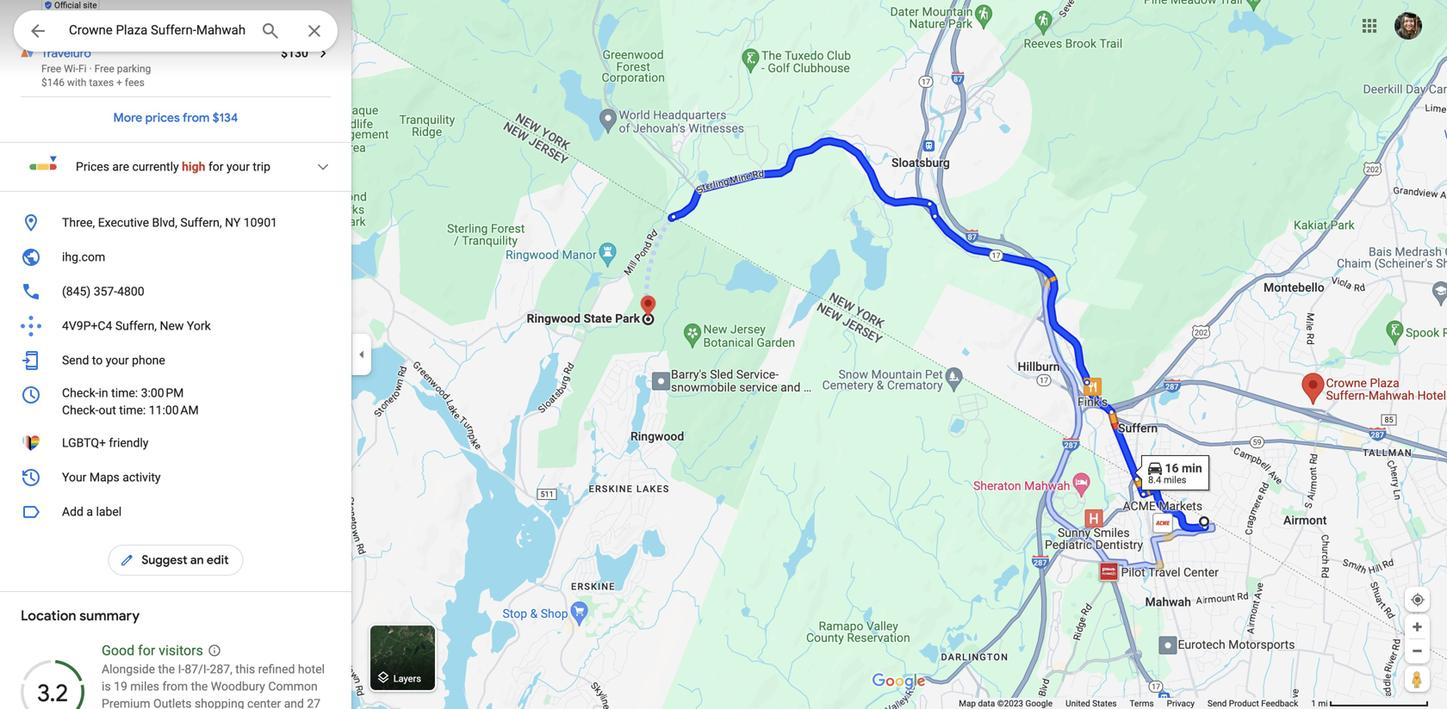 Task type: vqa. For each thing, say whether or not it's contained in the screenshot.
the left Mon
no



Task type: locate. For each thing, give the bounding box(es) containing it.
©2023
[[998, 699, 1024, 710]]

feedback
[[1262, 699, 1299, 710]]

from up "outlets"
[[162, 680, 188, 694]]

check- down in
[[62, 404, 99, 418]]

send to your phone
[[62, 354, 165, 368]]

your
[[227, 160, 250, 174], [106, 354, 129, 368]]

free up $146
[[41, 63, 61, 75]]

show street view coverage image
[[1405, 667, 1430, 693]]

10901
[[244, 216, 277, 230]]

suffern, down 4800
[[115, 319, 157, 333]]

2 taxes from the top
[[89, 77, 114, 89]]

your left "trip"
[[227, 160, 250, 174]]

from inside "button"
[[183, 110, 210, 126]]

 search field
[[14, 10, 338, 55]]

an
[[190, 553, 204, 569]]

privacy
[[1167, 699, 1195, 710]]

time:
[[111, 386, 138, 401], [119, 404, 146, 418]]

for
[[208, 160, 224, 174], [138, 643, 155, 660]]

and
[[284, 697, 304, 710]]

87/i-
[[185, 663, 210, 677]]

2 fees from the top
[[125, 77, 145, 89]]

0 vertical spatial time:
[[111, 386, 138, 401]]

site
[[83, 0, 97, 10]]

map
[[959, 699, 976, 710]]

terms button
[[1130, 699, 1154, 710]]

1 vertical spatial taxes
[[89, 77, 114, 89]]

visitors
[[159, 643, 203, 660]]

send inside information for crowne plaza suffern-mahwah hotel & conference center, an ihg hotel. koi lounge & flagstone restaurant region
[[62, 354, 89, 368]]

suffern, inside button
[[115, 319, 157, 333]]

taxes down ·
[[89, 77, 114, 89]]

0 vertical spatial from
[[183, 110, 210, 126]]

0 vertical spatial +
[[116, 17, 122, 29]]

1 vertical spatial +
[[116, 77, 122, 89]]

1 free from the left
[[41, 63, 61, 75]]

suggest
[[142, 553, 188, 569]]

 suggest an edit
[[119, 551, 229, 570]]

taxes
[[89, 17, 114, 29], [89, 77, 114, 89]]

1 horizontal spatial suffern,
[[180, 216, 222, 230]]

executive
[[98, 216, 149, 230]]

time: right in
[[111, 386, 138, 401]]

check-
[[62, 386, 99, 401], [62, 404, 99, 418]]

privacy button
[[1167, 699, 1195, 710]]

+ down parking
[[116, 77, 122, 89]]

with down fi
[[67, 77, 86, 89]]

from inside alongside the i-87/i-287, this refined hotel is 19 miles from the woodbury common premium outlets shopping center and
[[162, 680, 188, 694]]

from
[[183, 110, 210, 126], [162, 680, 188, 694]]

0 vertical spatial the
[[158, 663, 175, 677]]

good for visitors
[[102, 643, 203, 660]]

$146
[[41, 77, 65, 89]]

send
[[62, 354, 89, 368], [1208, 699, 1227, 710]]

check-in time: 3:00 pm check-out time: 11:00 am
[[62, 386, 199, 418]]

three, executive blvd, suffern, ny 10901
[[62, 216, 277, 230]]

terms
[[1130, 699, 1154, 710]]

center
[[247, 697, 281, 710]]

check- up out
[[62, 386, 99, 401]]

send left to
[[62, 354, 89, 368]]

common
[[268, 680, 318, 694]]

1 horizontal spatial for
[[208, 160, 224, 174]]

more prices from $134
[[113, 110, 238, 126]]

taxes down site
[[89, 17, 114, 29]]

footer containing map data ©2023 google
[[959, 699, 1312, 710]]

1 vertical spatial with
[[67, 77, 86, 89]]

parking
[[117, 63, 151, 75]]

collapse side panel image
[[352, 346, 371, 364]]

trip
[[253, 160, 271, 174]]

+ inside free wi-fi · free parking $146 with taxes + fees
[[116, 77, 122, 89]]

mi
[[1319, 699, 1328, 710]]

0 vertical spatial fees
[[125, 17, 145, 29]]

1 vertical spatial check-
[[62, 404, 99, 418]]

1 vertical spatial send
[[1208, 699, 1227, 710]]

1 horizontal spatial send
[[1208, 699, 1227, 710]]

google account: giulia masi  
(giulia.masi@adept.ai) image
[[1395, 12, 1423, 40]]

traveluro
[[41, 46, 91, 61]]

new
[[160, 319, 184, 333]]

1 vertical spatial time:
[[119, 404, 146, 418]]

0 vertical spatial send
[[62, 354, 89, 368]]

+ up parking
[[116, 17, 122, 29]]

google maps element
[[0, 0, 1448, 710]]

4v9p+c4
[[62, 319, 112, 333]]

with down official site
[[67, 17, 86, 29]]

1 vertical spatial fees
[[125, 77, 145, 89]]

fees down parking
[[125, 77, 145, 89]]

0 vertical spatial suffern,
[[180, 216, 222, 230]]

hotel
[[298, 663, 325, 677]]

0 horizontal spatial suffern,
[[115, 319, 157, 333]]

1 horizontal spatial your
[[227, 160, 250, 174]]

time: right out
[[119, 404, 146, 418]]

location summary
[[21, 608, 140, 626]]

0 vertical spatial with
[[67, 17, 86, 29]]

send left product
[[1208, 699, 1227, 710]]

your maps activity button
[[0, 461, 352, 495]]

outlets
[[153, 697, 192, 710]]

fees inside free wi-fi · free parking $146 with taxes + fees
[[125, 77, 145, 89]]

the left i-
[[158, 663, 175, 677]]

send product feedback
[[1208, 699, 1299, 710]]

your right to
[[106, 354, 129, 368]]

0 horizontal spatial free
[[41, 63, 61, 75]]

suffern,
[[180, 216, 222, 230], [115, 319, 157, 333]]

0 horizontal spatial your
[[106, 354, 129, 368]]

more
[[113, 110, 142, 126]]

from left $134
[[183, 110, 210, 126]]

your
[[62, 471, 87, 485]]

2 + from the top
[[116, 77, 122, 89]]

ihg.com link
[[0, 240, 352, 275]]

layers
[[394, 674, 421, 685]]

3:00 pm
[[141, 386, 184, 401]]

1 horizontal spatial free
[[94, 63, 114, 75]]

1 vertical spatial your
[[106, 354, 129, 368]]

·
[[89, 63, 92, 75]]

4v9p+c4 suffern, new york
[[62, 319, 211, 333]]

1 vertical spatial suffern,
[[115, 319, 157, 333]]

2 with from the top
[[67, 77, 86, 89]]

footer
[[959, 699, 1312, 710]]

1 vertical spatial from
[[162, 680, 188, 694]]

the down the 87/i-
[[191, 680, 208, 694]]

send for send to your phone
[[62, 354, 89, 368]]

1 horizontal spatial the
[[191, 680, 208, 694]]

$177
[[41, 17, 65, 29]]

None field
[[69, 20, 246, 40]]

0 horizontal spatial send
[[62, 354, 89, 368]]

0 horizontal spatial the
[[158, 663, 175, 677]]

0 vertical spatial for
[[208, 160, 224, 174]]

send product feedback button
[[1208, 699, 1299, 710]]

287,
[[210, 663, 232, 677]]

3.2
[[37, 679, 68, 710]]

footer inside 'google maps' "element"
[[959, 699, 1312, 710]]

0 vertical spatial taxes
[[89, 17, 114, 29]]

show your location image
[[1411, 593, 1426, 608]]

out
[[99, 404, 116, 418]]

refined
[[258, 663, 295, 677]]

suffern, left ny
[[180, 216, 222, 230]]

for right high
[[208, 160, 224, 174]]

fees
[[125, 17, 145, 29], [125, 77, 145, 89]]

are
[[112, 160, 129, 174]]

1 vertical spatial for
[[138, 643, 155, 660]]

free
[[41, 63, 61, 75], [94, 63, 114, 75]]

fees up parking
[[125, 17, 145, 29]]

ny
[[225, 216, 241, 230]]

york
[[187, 319, 211, 333]]

free right ·
[[94, 63, 114, 75]]

0 vertical spatial check-
[[62, 386, 99, 401]]

high
[[182, 160, 205, 174]]

label
[[96, 505, 122, 520]]

for up alongside
[[138, 643, 155, 660]]



Task type: describe. For each thing, give the bounding box(es) containing it.
blvd,
[[152, 216, 177, 230]]

good
[[102, 643, 135, 660]]

fi
[[78, 63, 87, 75]]

taxes inside free wi-fi · free parking $146 with taxes + fees
[[89, 77, 114, 89]]

(845) 357-4800 button
[[0, 275, 352, 309]]

a
[[86, 505, 93, 520]]

united states
[[1066, 699, 1117, 710]]

free wi-fi · free parking $146 with taxes + fees
[[41, 63, 151, 89]]

1 with from the top
[[67, 17, 86, 29]]

(845) 357-4800
[[62, 285, 144, 299]]

friendly
[[109, 436, 149, 451]]

united
[[1066, 699, 1091, 710]]

1 mi
[[1312, 699, 1328, 710]]

1 fees from the top
[[125, 17, 145, 29]]

maps
[[89, 471, 120, 485]]

4v9p+c4 suffern, new york button
[[0, 309, 352, 344]]

this
[[235, 663, 255, 677]]

send to your phone button
[[0, 344, 352, 378]]

official
[[54, 0, 81, 10]]

4800
[[117, 285, 144, 299]]

your inside button
[[106, 354, 129, 368]]

with inside free wi-fi · free parking $146 with taxes + fees
[[67, 77, 86, 89]]

11:00 am
[[149, 404, 199, 418]]

is
[[102, 680, 111, 694]]

prices
[[145, 110, 180, 126]]

data
[[978, 699, 995, 710]]

in
[[99, 386, 108, 401]]

1 + from the top
[[116, 17, 122, 29]]

lgbtq+
[[62, 436, 106, 451]]

your maps activity
[[62, 471, 161, 485]]

ihg.com
[[62, 250, 105, 265]]

alongside
[[102, 663, 155, 677]]


[[119, 551, 135, 570]]

lgbtq+ friendly
[[62, 436, 149, 451]]

2 check- from the top
[[62, 404, 99, 418]]

premium
[[102, 697, 150, 710]]


[[376, 669, 391, 688]]

location
[[21, 608, 76, 626]]

 layers
[[376, 669, 421, 688]]

2 free from the left
[[94, 63, 114, 75]]

1 vertical spatial the
[[191, 680, 208, 694]]

 button
[[14, 10, 62, 55]]

currently
[[132, 160, 179, 174]]

to
[[92, 354, 103, 368]]

map data ©2023 google
[[959, 699, 1053, 710]]

0 horizontal spatial for
[[138, 643, 155, 660]]

Crowne Plaza Suffern-Mahwah Hotel… field
[[14, 10, 338, 52]]

357-
[[94, 285, 117, 299]]

official site
[[54, 0, 97, 10]]


[[28, 19, 48, 44]]

1 mi button
[[1312, 699, 1429, 710]]

alongside the i-87/i-287, this refined hotel is 19 miles from the woodbury common premium outlets shopping center and 
[[102, 663, 325, 710]]

add
[[62, 505, 84, 520]]

0 vertical spatial your
[[227, 160, 250, 174]]

summary
[[79, 608, 140, 626]]

1 check- from the top
[[62, 386, 99, 401]]

prices are currently high for your trip
[[76, 160, 271, 174]]

send for send product feedback
[[1208, 699, 1227, 710]]

zoom out image
[[1411, 645, 1424, 658]]

suffern, inside button
[[180, 216, 222, 230]]

three,
[[62, 216, 95, 230]]

activity
[[123, 471, 161, 485]]

add a label button
[[0, 495, 352, 530]]

add a label
[[62, 505, 122, 520]]

phone
[[132, 354, 165, 368]]

zoom in image
[[1411, 621, 1424, 634]]

$177 with taxes + fees
[[41, 17, 145, 29]]

woodbury
[[211, 680, 265, 694]]

prices
[[76, 160, 109, 174]]

(845)
[[62, 285, 91, 299]]

more prices from $134 button
[[96, 97, 255, 139]]

1 taxes from the top
[[89, 17, 114, 29]]

united states button
[[1066, 699, 1117, 710]]

$130
[[281, 46, 308, 60]]

$134
[[213, 110, 238, 126]]

shopping
[[195, 697, 244, 710]]

none field inside the crowne plaza suffern-mahwah hotel… field
[[69, 20, 246, 40]]

miles
[[130, 680, 159, 694]]

19
[[114, 680, 127, 694]]

information for crowne plaza suffern-mahwah hotel & conference center, an ihg hotel. koi lounge & flagstone restaurant region
[[0, 206, 352, 495]]

i-
[[178, 663, 185, 677]]

edit
[[207, 553, 229, 569]]

states
[[1093, 699, 1117, 710]]



